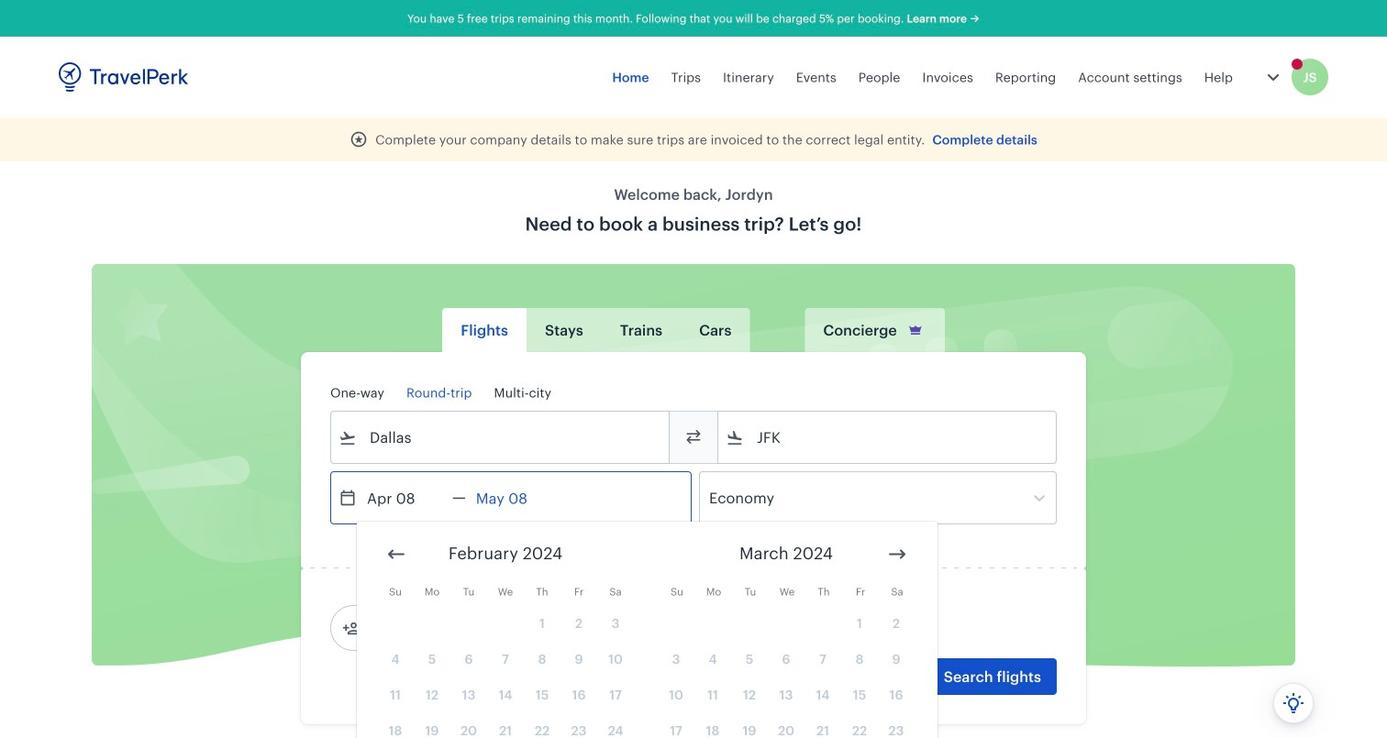 Task type: describe. For each thing, give the bounding box(es) containing it.
move backward to switch to the previous month. image
[[386, 544, 408, 566]]

Return text field
[[466, 473, 562, 524]]



Task type: locate. For each thing, give the bounding box(es) containing it.
Depart text field
[[357, 473, 453, 524]]

calendar application
[[357, 522, 1388, 739]]

move forward to switch to the next month. image
[[887, 544, 909, 566]]

Add first traveler search field
[[361, 614, 552, 643]]

To search field
[[744, 423, 1033, 453]]

From search field
[[357, 423, 645, 453]]



